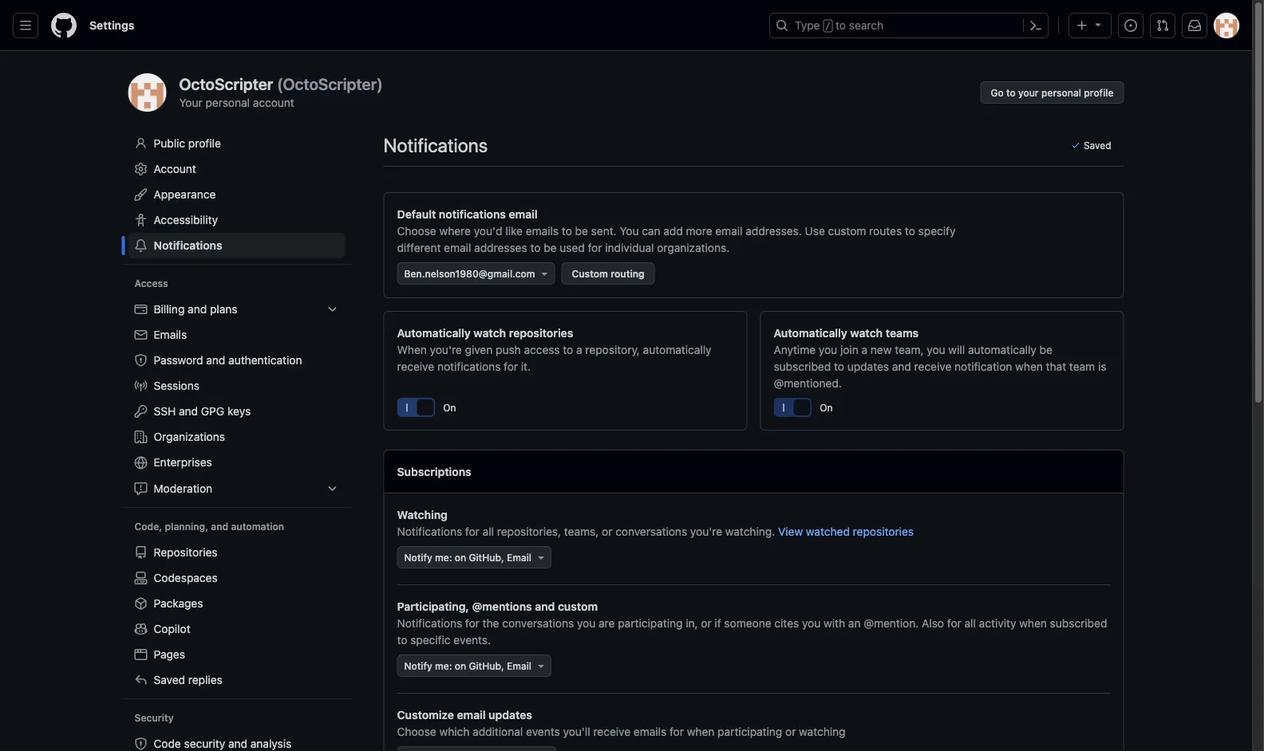 Task type: describe. For each thing, give the bounding box(es) containing it.
account
[[154, 162, 196, 176]]

and inside participating, @mentions and custom notifications for the conversations you are participating in, or if someone cites you with an @mention. also for all activity when subscribed to specific events.
[[535, 600, 555, 613]]

octoscripter (octoscripter) your personal account
[[179, 75, 383, 109]]

email right the "more"
[[716, 224, 743, 237]]

to inside automatically watch repositories when you're given push access to a repository, automatically receive notifications for it.
[[563, 343, 573, 356]]

an
[[849, 617, 861, 630]]

notifications inside watching notifications for all repositories, teams, or conversations you're watching. view watched repositories
[[397, 525, 462, 538]]

account
[[253, 96, 294, 109]]

choose for choose where you'd like emails to be sent. you can add more email addresses. use custom routes to specify different email addresses to be used for individual organizations.
[[397, 224, 436, 237]]

code, planning, and automation
[[135, 522, 284, 533]]

analysis
[[250, 738, 292, 751]]

for inside automatically watch repositories when you're given push access to a repository, automatically receive notifications for it.
[[504, 360, 518, 373]]

email down the where
[[444, 241, 471, 254]]

ssh
[[154, 405, 176, 418]]

a inside automatically watch repositories when you're given push access to a repository, automatically receive notifications for it.
[[576, 343, 582, 356]]

settings link
[[83, 13, 141, 38]]

repositories inside watching notifications for all repositories, teams, or conversations you're watching. view watched repositories
[[853, 525, 914, 538]]

participating inside customize email updates choose which additional events you'll receive emails for when participating or watching
[[718, 726, 783, 739]]

participating, @mentions and custom notifications for the conversations you are participating in, or if someone cites you with an @mention. also for all activity when subscribed to specific events.
[[397, 600, 1108, 647]]

password and authentication
[[154, 354, 302, 367]]

on for subscribed
[[820, 402, 833, 414]]

keys
[[228, 405, 251, 418]]

addresses.
[[746, 224, 802, 237]]

a inside 'automatically watch teams anytime you join a new team, you will automatically be subscribed to updates and receive notification when that team is @mentioned.'
[[862, 343, 868, 356]]

watched
[[806, 525, 850, 538]]

that
[[1046, 360, 1067, 373]]

specify
[[919, 224, 956, 237]]

subscribed inside participating, @mentions and custom notifications for the conversations you are participating in, or if someone cites you with an @mention. also for all activity when subscribed to specific events.
[[1050, 617, 1108, 630]]

when inside customize email updates choose which additional events you'll receive emails for when participating or watching
[[687, 726, 715, 739]]

broadcast image
[[135, 380, 147, 393]]

security
[[135, 713, 174, 724]]

notifications inside participating, @mentions and custom notifications for the conversations you are participating in, or if someone cites you with an @mention. also for all activity when subscribed to specific events.
[[397, 617, 462, 630]]

new
[[871, 343, 892, 356]]

enterprises
[[154, 456, 212, 469]]

notifications inside automatically watch repositories when you're given push access to a repository, automatically receive notifications for it.
[[437, 360, 501, 373]]

accessibility link
[[128, 208, 345, 233]]

your
[[179, 96, 203, 109]]

emails
[[154, 328, 187, 342]]

teams
[[886, 326, 919, 340]]

github, for notifications
[[469, 661, 504, 672]]

when
[[397, 343, 427, 356]]

is
[[1098, 360, 1107, 373]]

code security and analysis
[[154, 738, 292, 751]]

be inside 'automatically watch teams anytime you join a new team, you will automatically be subscribed to updates and receive notification when that team is @mentioned.'
[[1040, 343, 1053, 356]]

password and authentication link
[[128, 348, 345, 374]]

conversations for you
[[502, 617, 574, 630]]

receive inside 'automatically watch teams anytime you join a new team, you will automatically be subscribed to updates and receive notification when that team is @mentioned.'
[[915, 360, 952, 373]]

you
[[620, 224, 639, 237]]

your
[[1019, 87, 1039, 98]]

for inside customize email updates choose which additional events you'll receive emails for when participating or watching
[[670, 726, 684, 739]]

more
[[686, 224, 713, 237]]

@octoscripter image
[[128, 73, 166, 112]]

@mentioned.
[[774, 377, 842, 390]]

code, planning, and automation list
[[128, 540, 345, 694]]

gpg
[[201, 405, 225, 418]]

watch for push
[[474, 326, 506, 340]]

all inside watching notifications for all repositories, teams, or conversations you're watching. view watched repositories
[[483, 525, 494, 538]]

receive inside automatically watch repositories when you're given push access to a repository, automatically receive notifications for it.
[[397, 360, 434, 373]]

are
[[599, 617, 615, 630]]

automatically for when
[[397, 326, 471, 340]]

notify me: on github, email for repositories,
[[404, 552, 532, 564]]

sessions link
[[128, 374, 345, 399]]

will
[[949, 343, 965, 356]]

individual
[[605, 241, 654, 254]]

teams,
[[564, 525, 599, 538]]

you left will at the right top
[[927, 343, 946, 356]]

someone
[[724, 617, 772, 630]]

and inside 'automatically watch teams anytime you join a new team, you will automatically be subscribed to updates and receive notification when that team is @mentioned.'
[[892, 360, 912, 373]]

packages link
[[128, 592, 345, 617]]

watching
[[799, 726, 846, 739]]

1 vertical spatial triangle down image
[[535, 660, 548, 673]]

custom inside participating, @mentions and custom notifications for the conversations you are participating in, or if someone cites you with an @mention. also for all activity when subscribed to specific events.
[[558, 600, 598, 613]]

view watched repositories link
[[778, 525, 914, 538]]

search
[[849, 19, 884, 32]]

type
[[795, 19, 820, 32]]

to right addresses
[[530, 241, 541, 254]]

you left with
[[802, 617, 821, 630]]

package image
[[135, 598, 147, 611]]

automatically watch teams anytime you join a new team, you will automatically be subscribed to updates and receive notification when that team is @mentioned.
[[774, 326, 1107, 390]]

saved replies link
[[128, 668, 345, 694]]

notifications image
[[1189, 19, 1201, 32]]

used
[[560, 241, 585, 254]]

packages
[[154, 597, 203, 611]]

email up like
[[509, 208, 538, 221]]

codespaces image
[[135, 572, 147, 585]]

watching
[[397, 509, 448, 522]]

given
[[465, 343, 493, 356]]

triangle down image for you'd
[[538, 267, 551, 280]]

sc 9kayk9 0 image
[[1071, 140, 1081, 150]]

saved for saved
[[1084, 140, 1112, 151]]

routes
[[869, 224, 902, 237]]

notifications inside default notifications email choose where you'd like emails to be sent. you can add more email addresses. use custom routes to specify different email addresses to be used for individual organizations.
[[439, 208, 506, 221]]

command palette image
[[1030, 19, 1043, 32]]

repositories
[[154, 546, 218, 560]]

or inside participating, @mentions and custom notifications for the conversations you are participating in, or if someone cites you with an @mention. also for all activity when subscribed to specific events.
[[701, 617, 712, 630]]

or inside watching notifications for all repositories, teams, or conversations you're watching. view watched repositories
[[602, 525, 613, 538]]

organizations
[[154, 431, 225, 444]]

account link
[[128, 156, 345, 182]]

custom
[[572, 268, 608, 279]]

use
[[805, 224, 825, 237]]

code,
[[135, 522, 162, 533]]

different
[[397, 241, 441, 254]]

you left are
[[577, 617, 596, 630]]

and left analysis
[[228, 738, 247, 751]]

repositories inside automatically watch repositories when you're given push access to a repository, automatically receive notifications for it.
[[509, 326, 573, 340]]

accessibility
[[154, 214, 218, 227]]

browser image
[[135, 649, 147, 662]]

conversations for you're
[[616, 525, 687, 538]]

issue opened image
[[1125, 19, 1138, 32]]

and right ssh
[[179, 405, 198, 418]]

ben.nelson1980@gmail.com
[[404, 268, 535, 279]]

go to your personal profile
[[991, 87, 1114, 98]]

subscriptions
[[397, 465, 472, 479]]

customize email updates choose which additional events you'll receive emails for when participating or watching
[[397, 709, 846, 739]]

on for notifications
[[443, 402, 456, 414]]

and up the repositories link
[[211, 522, 228, 533]]

ssh and gpg keys link
[[128, 399, 345, 425]]

emails inside default notifications email choose where you'd like emails to be sent. you can add more email addresses. use custom routes to specify different email addresses to be used for individual organizations.
[[526, 224, 559, 237]]

copilot link
[[128, 617, 345, 643]]

and down emails link
[[206, 354, 225, 367]]

git pull request image
[[1157, 19, 1169, 32]]

custom routing
[[572, 268, 645, 279]]

accessibility image
[[135, 214, 147, 227]]

notify for watching notifications for all repositories, teams, or conversations you're watching. view watched repositories
[[404, 552, 432, 564]]

on for repositories,
[[455, 552, 466, 564]]

homepage image
[[51, 13, 77, 38]]

to inside 'automatically watch teams anytime you join a new team, you will automatically be subscribed to updates and receive notification when that team is @mentioned.'
[[834, 360, 845, 373]]

sent.
[[591, 224, 617, 237]]

participating inside participating, @mentions and custom notifications for the conversations you are participating in, or if someone cites you with an @mention. also for all activity when subscribed to specific events.
[[618, 617, 683, 630]]

you'll
[[563, 726, 590, 739]]

plans
[[210, 303, 238, 316]]

repositories,
[[497, 525, 561, 538]]

updates inside 'automatically watch teams anytime you join a new team, you will automatically be subscribed to updates and receive notification when that team is @mentioned.'
[[848, 360, 889, 373]]



Task type: locate. For each thing, give the bounding box(es) containing it.
all
[[483, 525, 494, 538], [965, 617, 976, 630]]

enterprises link
[[128, 450, 345, 477]]

planning,
[[165, 522, 208, 533]]

0 vertical spatial be
[[575, 224, 588, 237]]

automatically inside automatically watch repositories when you're given push access to a repository, automatically receive notifications for it.
[[397, 326, 471, 340]]

automatically
[[643, 343, 712, 356], [968, 343, 1037, 356]]

1 vertical spatial conversations
[[502, 617, 574, 630]]

notify me: on github, email down events.
[[404, 661, 532, 672]]

public
[[154, 137, 185, 150]]

personal inside octoscripter (octoscripter) your personal account
[[206, 96, 250, 109]]

personal down octoscripter
[[206, 96, 250, 109]]

paintbrush image
[[135, 188, 147, 201]]

when
[[1016, 360, 1043, 373], [1020, 617, 1047, 630], [687, 726, 715, 739]]

notify me: on github, email for notifications
[[404, 661, 532, 672]]

shield lock image
[[135, 738, 147, 751]]

type / to search
[[795, 19, 884, 32]]

triangle down image down repositories, on the left
[[535, 552, 548, 564]]

personal for (octoscripter)
[[206, 96, 250, 109]]

0 vertical spatial conversations
[[616, 525, 687, 538]]

0 horizontal spatial you're
[[430, 343, 462, 356]]

also
[[922, 617, 944, 630]]

receive down when
[[397, 360, 434, 373]]

emails right like
[[526, 224, 559, 237]]

1 vertical spatial custom
[[558, 600, 598, 613]]

to right /
[[836, 19, 846, 32]]

custom right use
[[828, 224, 866, 237]]

0 horizontal spatial personal
[[206, 96, 250, 109]]

additional
[[473, 726, 523, 739]]

updates up additional
[[489, 709, 532, 722]]

triangle down image for teams,
[[535, 552, 548, 564]]

notification
[[955, 360, 1013, 373]]

choose for choose which additional events you'll receive emails for when participating or watching
[[397, 726, 436, 739]]

watch up the "new"
[[850, 326, 883, 340]]

conversations down the @mentions
[[502, 617, 574, 630]]

triangle down image
[[538, 267, 551, 280], [535, 552, 548, 564]]

0 horizontal spatial or
[[602, 525, 613, 538]]

2 github, from the top
[[469, 661, 504, 672]]

reply image
[[135, 675, 147, 687]]

automatically for anytime
[[774, 326, 848, 340]]

1 horizontal spatial personal
[[1042, 87, 1082, 98]]

2 on from the top
[[455, 661, 466, 672]]

triangle down image up events
[[535, 660, 548, 673]]

notifications up default
[[384, 134, 488, 156]]

1 vertical spatial notify me: on github, email
[[404, 661, 532, 672]]

custom
[[828, 224, 866, 237], [558, 600, 598, 613]]

github, for repositories,
[[469, 552, 504, 564]]

a right join
[[862, 343, 868, 356]]

to right routes
[[905, 224, 916, 237]]

me: down watching
[[435, 552, 452, 564]]

1 vertical spatial notify
[[404, 661, 432, 672]]

emails
[[526, 224, 559, 237], [634, 726, 667, 739]]

1 a from the left
[[576, 343, 582, 356]]

1 horizontal spatial or
[[701, 617, 712, 630]]

pages
[[154, 649, 185, 662]]

me: for @mentions
[[435, 661, 452, 672]]

automatically
[[397, 326, 471, 340], [774, 326, 848, 340]]

1 vertical spatial when
[[1020, 617, 1047, 630]]

billing and plans
[[154, 303, 238, 316]]

be left used
[[544, 241, 557, 254]]

emails inside customize email updates choose which additional events you'll receive emails for when participating or watching
[[634, 726, 667, 739]]

0 vertical spatial participating
[[618, 617, 683, 630]]

1 automatically from the left
[[397, 326, 471, 340]]

triangle down image
[[1092, 18, 1105, 31], [535, 660, 548, 673]]

1 horizontal spatial a
[[862, 343, 868, 356]]

0 vertical spatial when
[[1016, 360, 1043, 373]]

when inside 'automatically watch teams anytime you join a new team, you will automatically be subscribed to updates and receive notification when that team is @mentioned.'
[[1016, 360, 1043, 373]]

1 vertical spatial profile
[[188, 137, 221, 150]]

1 automatically from the left
[[643, 343, 712, 356]]

code
[[154, 738, 181, 751]]

profile down the plus image
[[1084, 87, 1114, 98]]

on for notifications
[[455, 661, 466, 672]]

1 vertical spatial github,
[[469, 661, 504, 672]]

public profile
[[154, 137, 221, 150]]

be up used
[[575, 224, 588, 237]]

1 vertical spatial all
[[965, 617, 976, 630]]

1 vertical spatial be
[[544, 241, 557, 254]]

2 email from the top
[[507, 661, 532, 672]]

1 vertical spatial triangle down image
[[535, 552, 548, 564]]

receive right you'll
[[593, 726, 631, 739]]

email for for
[[507, 552, 532, 564]]

automatically inside 'automatically watch teams anytime you join a new team, you will automatically be subscribed to updates and receive notification when that team is @mentioned.'
[[968, 343, 1037, 356]]

me: for notifications
[[435, 552, 452, 564]]

1 vertical spatial saved
[[154, 674, 185, 687]]

to left "specific"
[[397, 634, 407, 647]]

participating left in,
[[618, 617, 683, 630]]

1 notify me: on github, email from the top
[[404, 552, 532, 564]]

email for and
[[507, 661, 532, 672]]

updates inside customize email updates choose which additional events you'll receive emails for when participating or watching
[[489, 709, 532, 722]]

notifications up the 'you'd'
[[439, 208, 506, 221]]

watch for a
[[850, 326, 883, 340]]

and right the @mentions
[[535, 600, 555, 613]]

1 horizontal spatial saved
[[1084, 140, 1112, 151]]

1 vertical spatial subscribed
[[1050, 617, 1108, 630]]

watch up given
[[474, 326, 506, 340]]

triangle down image right the plus image
[[1092, 18, 1105, 31]]

automatically for will
[[968, 343, 1037, 356]]

notifications link
[[128, 233, 345, 259]]

ben.nelson1980@gmail.com button
[[397, 263, 555, 285]]

0 vertical spatial you're
[[430, 343, 462, 356]]

all left repositories, on the left
[[483, 525, 494, 538]]

choose down customize
[[397, 726, 436, 739]]

automatically up "anytime"
[[774, 326, 848, 340]]

1 vertical spatial email
[[507, 661, 532, 672]]

/
[[825, 21, 831, 32]]

be
[[575, 224, 588, 237], [544, 241, 557, 254], [1040, 343, 1053, 356]]

1 vertical spatial on
[[455, 661, 466, 672]]

1 vertical spatial emails
[[634, 726, 667, 739]]

0 vertical spatial choose
[[397, 224, 436, 237]]

you're inside automatically watch repositories when you're given push access to a repository, automatically receive notifications for it.
[[430, 343, 462, 356]]

emails link
[[128, 322, 345, 348]]

conversations inside participating, @mentions and custom notifications for the conversations you are participating in, or if someone cites you with an @mention. also for all activity when subscribed to specific events.
[[502, 617, 574, 630]]

automatically up notification
[[968, 343, 1037, 356]]

be up that
[[1040, 343, 1053, 356]]

saved replies
[[154, 674, 223, 687]]

2 horizontal spatial or
[[786, 726, 796, 739]]

1 horizontal spatial participating
[[718, 726, 783, 739]]

receive down team,
[[915, 360, 952, 373]]

access list
[[128, 297, 345, 502]]

email down the @mentions
[[507, 661, 532, 672]]

0 horizontal spatial a
[[576, 343, 582, 356]]

go
[[991, 87, 1004, 98]]

0 horizontal spatial emails
[[526, 224, 559, 237]]

or left watching
[[786, 726, 796, 739]]

1 github, from the top
[[469, 552, 504, 564]]

email inside customize email updates choose which additional events you'll receive emails for when participating or watching
[[457, 709, 486, 722]]

1 horizontal spatial all
[[965, 617, 976, 630]]

1 on from the top
[[455, 552, 466, 564]]

0 vertical spatial notify
[[404, 552, 432, 564]]

you're left given
[[430, 343, 462, 356]]

settings
[[89, 19, 134, 32]]

conversations right teams,
[[616, 525, 687, 538]]

2 notify me: on github, email from the top
[[404, 661, 532, 672]]

0 vertical spatial email
[[507, 552, 532, 564]]

1 vertical spatial notifications
[[437, 360, 501, 373]]

sessions
[[154, 380, 200, 393]]

saved inside saved replies link
[[154, 674, 185, 687]]

saved down pages
[[154, 674, 185, 687]]

1 email from the top
[[507, 552, 532, 564]]

gear image
[[135, 163, 147, 176]]

automatically inside 'automatically watch teams anytime you join a new team, you will automatically be subscribed to updates and receive notification when that team is @mentioned.'
[[774, 326, 848, 340]]

receive inside customize email updates choose which additional events you'll receive emails for when participating or watching
[[593, 726, 631, 739]]

0 horizontal spatial triangle down image
[[535, 660, 548, 673]]

1 vertical spatial choose
[[397, 726, 436, 739]]

1 choose from the top
[[397, 224, 436, 237]]

1 horizontal spatial custom
[[828, 224, 866, 237]]

2 notify from the top
[[404, 661, 432, 672]]

organization image
[[135, 431, 147, 444]]

saved for saved replies
[[154, 674, 185, 687]]

repository,
[[585, 343, 640, 356]]

0 horizontal spatial participating
[[618, 617, 683, 630]]

2 automatically from the left
[[968, 343, 1037, 356]]

0 horizontal spatial receive
[[397, 360, 434, 373]]

1 on from the left
[[443, 402, 456, 414]]

on down events.
[[455, 661, 466, 672]]

notify down "specific"
[[404, 661, 432, 672]]

pages link
[[128, 643, 345, 668]]

conversations inside watching notifications for all repositories, teams, or conversations you're watching. view watched repositories
[[616, 525, 687, 538]]

1 horizontal spatial watch
[[850, 326, 883, 340]]

profile right public
[[188, 137, 221, 150]]

0 horizontal spatial automatically
[[643, 343, 712, 356]]

1 horizontal spatial repositories
[[853, 525, 914, 538]]

a
[[576, 343, 582, 356], [862, 343, 868, 356]]

or
[[602, 525, 613, 538], [701, 617, 712, 630], [786, 726, 796, 739]]

1 horizontal spatial profile
[[1084, 87, 1114, 98]]

on up subscriptions
[[443, 402, 456, 414]]

plus image
[[1076, 19, 1089, 32]]

to right go
[[1007, 87, 1016, 98]]

globe image
[[135, 457, 147, 470]]

to up used
[[562, 224, 572, 237]]

to right the access
[[563, 343, 573, 356]]

2 me: from the top
[[435, 661, 452, 672]]

moderation
[[154, 483, 212, 496]]

watch inside 'automatically watch teams anytime you join a new team, you will automatically be subscribed to updates and receive notification when that team is @mentioned.'
[[850, 326, 883, 340]]

profile inside go to your personal profile link
[[1084, 87, 1114, 98]]

notify down watching
[[404, 552, 432, 564]]

addresses
[[474, 241, 527, 254]]

and left plans
[[188, 303, 207, 316]]

0 horizontal spatial updates
[[489, 709, 532, 722]]

0 horizontal spatial all
[[483, 525, 494, 538]]

2 on from the left
[[820, 402, 833, 414]]

automatically up when
[[397, 326, 471, 340]]

custom routing link
[[562, 263, 655, 285]]

and inside dropdown button
[[188, 303, 207, 316]]

automatically inside automatically watch repositories when you're given push access to a repository, automatically receive notifications for it.
[[643, 343, 712, 356]]

0 horizontal spatial conversations
[[502, 617, 574, 630]]

2 automatically from the left
[[774, 326, 848, 340]]

0 horizontal spatial subscribed
[[774, 360, 831, 373]]

on down the @mentioned.
[[820, 402, 833, 414]]

personal for to
[[1042, 87, 1082, 98]]

billing
[[154, 303, 185, 316]]

or inside customize email updates choose which additional events you'll receive emails for when participating or watching
[[786, 726, 796, 739]]

0 vertical spatial notify me: on github, email
[[404, 552, 532, 564]]

updates down the "new"
[[848, 360, 889, 373]]

updates
[[848, 360, 889, 373], [489, 709, 532, 722]]

person image
[[135, 137, 147, 150]]

github, down repositories, on the left
[[469, 552, 504, 564]]

0 vertical spatial subscribed
[[774, 360, 831, 373]]

repositories up the access
[[509, 326, 573, 340]]

me: down "specific"
[[435, 661, 452, 672]]

1 horizontal spatial updates
[[848, 360, 889, 373]]

0 vertical spatial all
[[483, 525, 494, 538]]

(octoscripter)
[[277, 75, 383, 93]]

join
[[841, 343, 859, 356]]

or right teams,
[[602, 525, 613, 538]]

specific
[[410, 634, 451, 647]]

organizations link
[[128, 425, 345, 450]]

email up which
[[457, 709, 486, 722]]

custom inside default notifications email choose where you'd like emails to be sent. you can add more email addresses. use custom routes to specify different email addresses to be used for individual organizations.
[[828, 224, 866, 237]]

triangle down image left "custom"
[[538, 267, 551, 280]]

0 vertical spatial repositories
[[509, 326, 573, 340]]

a left repository,
[[576, 343, 582, 356]]

or left if
[[701, 617, 712, 630]]

bell image
[[135, 239, 147, 252]]

notifications down given
[[437, 360, 501, 373]]

events
[[526, 726, 560, 739]]

2 vertical spatial be
[[1040, 343, 1053, 356]]

when inside participating, @mentions and custom notifications for the conversations you are participating in, or if someone cites you with an @mention. also for all activity when subscribed to specific events.
[[1020, 617, 1047, 630]]

1 vertical spatial updates
[[489, 709, 532, 722]]

notify me: on github, email up the @mentions
[[404, 552, 532, 564]]

which
[[439, 726, 470, 739]]

on up participating, at the left bottom of page
[[455, 552, 466, 564]]

participating left watching
[[718, 726, 783, 739]]

1 horizontal spatial you're
[[690, 525, 722, 538]]

1 notify from the top
[[404, 552, 432, 564]]

1 horizontal spatial automatically
[[968, 343, 1037, 356]]

it.
[[521, 360, 531, 373]]

1 horizontal spatial automatically
[[774, 326, 848, 340]]

password
[[154, 354, 203, 367]]

choose inside customize email updates choose which additional events you'll receive emails for when participating or watching
[[397, 726, 436, 739]]

emails right you'll
[[634, 726, 667, 739]]

notifications down 'accessibility'
[[154, 239, 222, 252]]

repositories right watched
[[853, 525, 914, 538]]

if
[[715, 617, 721, 630]]

1 horizontal spatial be
[[575, 224, 588, 237]]

shield lock image
[[135, 354, 147, 367]]

2 watch from the left
[[850, 326, 883, 340]]

watch inside automatically watch repositories when you're given push access to a repository, automatically receive notifications for it.
[[474, 326, 506, 340]]

choose down default
[[397, 224, 436, 237]]

to inside participating, @mentions and custom notifications for the conversations you are participating in, or if someone cites you with an @mention. also for all activity when subscribed to specific events.
[[397, 634, 407, 647]]

notifications down watching
[[397, 525, 462, 538]]

all inside participating, @mentions and custom notifications for the conversations you are participating in, or if someone cites you with an @mention. also for all activity when subscribed to specific events.
[[965, 617, 976, 630]]

cites
[[775, 617, 799, 630]]

1 horizontal spatial receive
[[593, 726, 631, 739]]

and down team,
[[892, 360, 912, 373]]

to down join
[[834, 360, 845, 373]]

to
[[836, 19, 846, 32], [1007, 87, 1016, 98], [562, 224, 572, 237], [905, 224, 916, 237], [530, 241, 541, 254], [563, 343, 573, 356], [834, 360, 845, 373], [397, 634, 407, 647]]

you're inside watching notifications for all repositories, teams, or conversations you're watching. view watched repositories
[[690, 525, 722, 538]]

team
[[1070, 360, 1095, 373]]

0 vertical spatial saved
[[1084, 140, 1112, 151]]

appearance
[[154, 188, 216, 201]]

authentication
[[228, 354, 302, 367]]

watching notifications for all repositories, teams, or conversations you're watching. view watched repositories
[[397, 509, 914, 538]]

0 horizontal spatial on
[[443, 402, 456, 414]]

1 vertical spatial me:
[[435, 661, 452, 672]]

activity
[[979, 617, 1017, 630]]

automatically for repository,
[[643, 343, 712, 356]]

2 horizontal spatial receive
[[915, 360, 952, 373]]

access
[[135, 278, 168, 289]]

with
[[824, 617, 845, 630]]

email down repositories, on the left
[[507, 552, 532, 564]]

copilot image
[[135, 623, 147, 636]]

triangle down image inside ben.nelson1980@gmail.com popup button
[[538, 267, 551, 280]]

1 vertical spatial you're
[[690, 525, 722, 538]]

0 horizontal spatial saved
[[154, 674, 185, 687]]

can
[[642, 224, 661, 237]]

custom down teams,
[[558, 600, 598, 613]]

0 vertical spatial github,
[[469, 552, 504, 564]]

the
[[483, 617, 499, 630]]

0 vertical spatial updates
[[848, 360, 889, 373]]

repositories
[[509, 326, 573, 340], [853, 525, 914, 538]]

2 vertical spatial or
[[786, 726, 796, 739]]

0 horizontal spatial automatically
[[397, 326, 471, 340]]

1 horizontal spatial triangle down image
[[1092, 18, 1105, 31]]

repositories link
[[128, 540, 345, 566]]

for inside watching notifications for all repositories, teams, or conversations you're watching. view watched repositories
[[465, 525, 480, 538]]

1 horizontal spatial subscribed
[[1050, 617, 1108, 630]]

customize
[[397, 709, 454, 722]]

mail image
[[135, 329, 147, 342]]

0 vertical spatial triangle down image
[[1092, 18, 1105, 31]]

public profile link
[[128, 131, 345, 156]]

2 choose from the top
[[397, 726, 436, 739]]

default
[[397, 208, 436, 221]]

2 a from the left
[[862, 343, 868, 356]]

0 horizontal spatial repositories
[[509, 326, 573, 340]]

0 horizontal spatial watch
[[474, 326, 506, 340]]

0 vertical spatial profile
[[1084, 87, 1114, 98]]

profile inside public profile 'link'
[[188, 137, 221, 150]]

1 watch from the left
[[474, 326, 506, 340]]

0 vertical spatial triangle down image
[[538, 267, 551, 280]]

1 me: from the top
[[435, 552, 452, 564]]

view
[[778, 525, 803, 538]]

and
[[188, 303, 207, 316], [206, 354, 225, 367], [892, 360, 912, 373], [179, 405, 198, 418], [211, 522, 228, 533], [535, 600, 555, 613], [228, 738, 247, 751]]

0 vertical spatial custom
[[828, 224, 866, 237]]

subscribed inside 'automatically watch teams anytime you join a new team, you will automatically be subscribed to updates and receive notification when that team is @mentioned.'
[[774, 360, 831, 373]]

1 vertical spatial repositories
[[853, 525, 914, 538]]

saved right sc 9kayk9 0 'icon'
[[1084, 140, 1112, 151]]

0 vertical spatial emails
[[526, 224, 559, 237]]

1 horizontal spatial on
[[820, 402, 833, 414]]

automatically watch repositories when you're given push access to a repository, automatically receive notifications for it.
[[397, 326, 712, 373]]

push
[[496, 343, 521, 356]]

repo image
[[135, 547, 147, 560]]

personal
[[1042, 87, 1082, 98], [206, 96, 250, 109]]

routing
[[611, 268, 645, 279]]

all left activity
[[965, 617, 976, 630]]

0 horizontal spatial profile
[[188, 137, 221, 150]]

events.
[[454, 634, 491, 647]]

conversations
[[616, 525, 687, 538], [502, 617, 574, 630]]

you'd
[[474, 224, 503, 237]]

1 horizontal spatial conversations
[[616, 525, 687, 538]]

0 vertical spatial or
[[602, 525, 613, 538]]

key image
[[135, 406, 147, 418]]

0 horizontal spatial custom
[[558, 600, 598, 613]]

2 horizontal spatial be
[[1040, 343, 1053, 356]]

github, down events.
[[469, 661, 504, 672]]

1 vertical spatial or
[[701, 617, 712, 630]]

you're left watching. at the right of the page
[[690, 525, 722, 538]]

for inside default notifications email choose where you'd like emails to be sent. you can add more email addresses. use custom routes to specify different email addresses to be used for individual organizations.
[[588, 241, 602, 254]]

0 vertical spatial me:
[[435, 552, 452, 564]]

2 vertical spatial when
[[687, 726, 715, 739]]

octoscripter
[[179, 75, 273, 93]]

automatically right repository,
[[643, 343, 712, 356]]

you left join
[[819, 343, 838, 356]]

0 vertical spatial on
[[455, 552, 466, 564]]

1 horizontal spatial emails
[[634, 726, 667, 739]]

0 vertical spatial notifications
[[439, 208, 506, 221]]

notify for participating, @mentions and custom notifications for the conversations you are participating in, or if someone cites you with an @mention. also for all activity when subscribed to specific events.
[[404, 661, 432, 672]]

notifications up "specific"
[[397, 617, 462, 630]]

0 horizontal spatial be
[[544, 241, 557, 254]]

like
[[506, 224, 523, 237]]

personal right your
[[1042, 87, 1082, 98]]

choose inside default notifications email choose where you'd like emails to be sent. you can add more email addresses. use custom routes to specify different email addresses to be used for individual organizations.
[[397, 224, 436, 237]]

1 vertical spatial participating
[[718, 726, 783, 739]]



Task type: vqa. For each thing, say whether or not it's contained in the screenshot.
second Delete button from the bottom of the page
no



